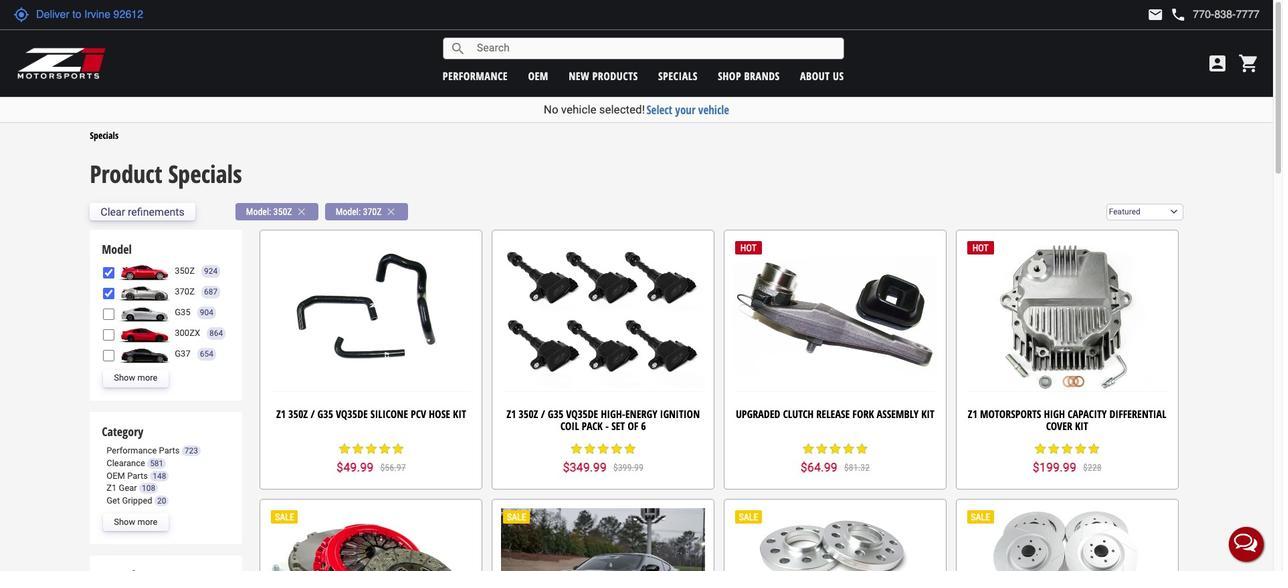 Task type: describe. For each thing, give the bounding box(es) containing it.
shop brands link
[[718, 69, 780, 83]]

model
[[102, 241, 132, 257]]

assembly
[[877, 408, 919, 422]]

star star star star star $49.99 $56.97
[[337, 443, 406, 475]]

of
[[628, 419, 638, 434]]

phone link
[[1170, 7, 1260, 23]]

7 star from the left
[[583, 443, 596, 456]]

show more button for model
[[103, 370, 168, 388]]

shopping_cart
[[1238, 53, 1260, 74]]

refinements
[[128, 206, 184, 219]]

more for category
[[137, 518, 158, 528]]

products
[[592, 69, 638, 83]]

infiniti g35 coupe sedan v35 v36 skyline 2003 2004 2005 2006 2007 2008 3.5l vq35de revup rev up vq35hr z1 motorsports image
[[118, 305, 171, 322]]

selected!
[[599, 103, 645, 116]]

z1 350z / g35 vq35de silicone pcv hose kit
[[276, 408, 466, 422]]

specials link
[[90, 129, 118, 142]]

$64.99
[[800, 461, 837, 475]]

15 star from the left
[[855, 443, 869, 456]]

performance
[[443, 69, 508, 83]]

6 star from the left
[[570, 443, 583, 456]]

star star star star star $349.99 $399.99
[[563, 443, 643, 475]]

star star star star star $64.99 $81.32
[[800, 443, 870, 475]]

6
[[641, 419, 646, 434]]

brands
[[744, 69, 780, 83]]

clear refinements button
[[90, 204, 195, 221]]

z1 motorsports high capacity differential cover kit
[[968, 408, 1166, 434]]

13 star from the left
[[828, 443, 842, 456]]

get
[[107, 496, 120, 506]]

model: 350z close
[[246, 206, 307, 218]]

new products link
[[569, 69, 638, 83]]

mail link
[[1147, 7, 1164, 23]]

energy
[[625, 408, 657, 422]]

clearance
[[107, 459, 145, 469]]

category performance parts 723 clearance 581 oem parts 148 z1 gear 108 get gripped 20
[[102, 424, 198, 506]]

mail phone
[[1147, 7, 1186, 23]]

show for model
[[114, 373, 135, 383]]

Search search field
[[466, 38, 843, 59]]

350z for z1 350z / g35 vq35de high-energy ignition coil pack - set of 6
[[519, 408, 538, 422]]

$399.99
[[613, 463, 643, 474]]

z1 for z1 350z / g35 vq35de silicone pcv hose kit
[[276, 408, 286, 422]]

nissan 370z z34 2009 2010 2011 2012 2013 2014 2015 2016 2017 2018 2019 3.7l vq37vhr vhr nismo z1 motorsports image
[[118, 284, 171, 301]]

clear
[[101, 206, 125, 219]]

motorsports
[[980, 408, 1041, 422]]

0 vertical spatial oem
[[528, 69, 548, 83]]

star star star star star $199.99 $228
[[1033, 443, 1102, 475]]

kit inside z1 motorsports high capacity differential cover kit
[[1075, 419, 1088, 434]]

high
[[1044, 408, 1065, 422]]

gripped
[[122, 496, 152, 506]]

20
[[157, 497, 166, 506]]

148
[[153, 472, 166, 481]]

upgraded clutch release fork assembly kit
[[736, 408, 934, 422]]

z1 motorsports logo image
[[17, 47, 107, 80]]

pack
[[582, 419, 603, 434]]

vq35de for silicone
[[336, 408, 368, 422]]

300zx
[[175, 329, 200, 339]]

350z for z1 350z / g35 vq35de silicone pcv hose kit
[[288, 408, 308, 422]]

4 star from the left
[[378, 443, 391, 456]]

16 star from the left
[[1034, 443, 1047, 456]]

model: for model: 350z close
[[246, 207, 271, 218]]

silicone
[[370, 408, 408, 422]]

coil
[[560, 419, 579, 434]]

$199.99
[[1033, 461, 1076, 475]]

g37
[[175, 349, 190, 359]]

specials link
[[658, 69, 698, 83]]

infiniti g37 coupe sedan convertible v36 cv36 hv36 skyline 2008 2009 2010 2011 2012 2013 3.7l vq37vhr z1 motorsports image
[[118, 346, 171, 364]]

model: for model: 370z close
[[336, 207, 361, 218]]

0 horizontal spatial specials
[[90, 129, 118, 142]]

about us link
[[800, 69, 844, 83]]

108
[[142, 484, 155, 494]]

search
[[450, 40, 466, 57]]

18 star from the left
[[1060, 443, 1074, 456]]

vehicle inside no vehicle selected! select your vehicle
[[561, 103, 596, 116]]

category
[[102, 424, 143, 440]]

/ for z1 350z / g35 vq35de silicone pcv hose kit
[[310, 408, 315, 422]]

z1 for z1 350z / g35 vq35de high-energy ignition coil pack - set of 6
[[506, 408, 516, 422]]

19 star from the left
[[1074, 443, 1087, 456]]

select
[[647, 102, 672, 118]]

new products
[[569, 69, 638, 83]]

your
[[675, 102, 695, 118]]

$56.97
[[380, 463, 406, 474]]

us
[[833, 69, 844, 83]]



Task type: vqa. For each thing, say whether or not it's contained in the screenshot.
(Pair) to the middle
no



Task type: locate. For each thing, give the bounding box(es) containing it.
0 horizontal spatial vehicle
[[561, 103, 596, 116]]

no
[[544, 103, 558, 116]]

0 horizontal spatial kit
[[453, 408, 466, 422]]

more
[[137, 373, 158, 383], [137, 518, 158, 528]]

864
[[209, 329, 223, 338]]

8 star from the left
[[596, 443, 610, 456]]

1 horizontal spatial model:
[[336, 207, 361, 218]]

0 vertical spatial show
[[114, 373, 135, 383]]

oem down clearance on the left of page
[[107, 471, 125, 481]]

z1
[[276, 408, 286, 422], [506, 408, 516, 422], [968, 408, 977, 422], [107, 484, 117, 494]]

vehicle right your
[[698, 102, 729, 118]]

show more button down infiniti g37 coupe sedan convertible v36 cv36 hv36 skyline 2008 2009 2010 2011 2012 2013 3.7l vq37vhr z1 motorsports image
[[103, 370, 168, 388]]

20 star from the left
[[1087, 443, 1101, 456]]

z1 for z1 motorsports high capacity differential cover kit
[[968, 408, 977, 422]]

581
[[150, 460, 163, 469]]

shopping_cart link
[[1235, 53, 1260, 74]]

z1 inside category performance parts 723 clearance 581 oem parts 148 z1 gear 108 get gripped 20
[[107, 484, 117, 494]]

1 show more from the top
[[114, 373, 158, 383]]

0 horizontal spatial /
[[310, 408, 315, 422]]

1 show more button from the top
[[103, 370, 168, 388]]

show more for category
[[114, 518, 158, 528]]

model: inside model: 370z close
[[336, 207, 361, 218]]

kit right assembly
[[921, 408, 934, 422]]

1 vertical spatial show more
[[114, 518, 158, 528]]

17 star from the left
[[1047, 443, 1060, 456]]

z1 350z / g35 vq35de high-energy ignition coil pack - set of 6
[[506, 408, 700, 434]]

g35 left "silicone"
[[317, 408, 333, 422]]

None checkbox
[[103, 268, 115, 279], [103, 288, 115, 300], [103, 309, 115, 320], [103, 330, 115, 341], [103, 351, 115, 362], [103, 268, 115, 279], [103, 288, 115, 300], [103, 309, 115, 320], [103, 330, 115, 341], [103, 351, 115, 362]]

parts up 581
[[159, 446, 180, 457]]

nissan 300zx z32 1990 1991 1992 1993 1994 1995 1996 vg30dett vg30de twin turbo non turbo z1 motorsports image
[[118, 325, 171, 343]]

1 more from the top
[[137, 373, 158, 383]]

687
[[204, 288, 218, 297]]

clear refinements
[[101, 206, 184, 219]]

select your vehicle link
[[647, 102, 729, 118]]

hose
[[429, 408, 450, 422]]

more down gripped
[[137, 518, 158, 528]]

show more down infiniti g37 coupe sedan convertible v36 cv36 hv36 skyline 2008 2009 2010 2011 2012 2013 3.7l vq37vhr z1 motorsports image
[[114, 373, 158, 383]]

vehicle right no
[[561, 103, 596, 116]]

/ inside z1 350z / g35 vq35de high-energy ignition coil pack - set of 6
[[541, 408, 545, 422]]

3 star from the left
[[364, 443, 378, 456]]

account_box link
[[1203, 53, 1231, 74]]

about
[[800, 69, 830, 83]]

more for model
[[137, 373, 158, 383]]

star
[[338, 443, 351, 456], [351, 443, 364, 456], [364, 443, 378, 456], [378, 443, 391, 456], [391, 443, 405, 456], [570, 443, 583, 456], [583, 443, 596, 456], [596, 443, 610, 456], [610, 443, 623, 456], [623, 443, 637, 456], [802, 443, 815, 456], [815, 443, 828, 456], [828, 443, 842, 456], [842, 443, 855, 456], [855, 443, 869, 456], [1034, 443, 1047, 456], [1047, 443, 1060, 456], [1060, 443, 1074, 456], [1074, 443, 1087, 456], [1087, 443, 1101, 456]]

specials up product
[[90, 129, 118, 142]]

show more button for category
[[103, 515, 168, 532]]

350z for model: 350z close
[[273, 207, 292, 218]]

$349.99
[[563, 461, 607, 475]]

more down infiniti g37 coupe sedan convertible v36 cv36 hv36 skyline 2008 2009 2010 2011 2012 2013 3.7l vq37vhr z1 motorsports image
[[137, 373, 158, 383]]

0 horizontal spatial model:
[[246, 207, 271, 218]]

fork
[[852, 408, 874, 422]]

370z inside model: 370z close
[[363, 207, 382, 218]]

nissan 350z z33 2003 2004 2005 2006 2007 2008 2009 vq35de 3.5l revup rev up vq35hr nismo z1 motorsports image
[[118, 263, 171, 281]]

high-
[[601, 408, 625, 422]]

11 star from the left
[[802, 443, 815, 456]]

1 / from the left
[[310, 408, 315, 422]]

1 model: from the left
[[246, 207, 271, 218]]

mail
[[1147, 7, 1164, 23]]

1 star from the left
[[338, 443, 351, 456]]

1 horizontal spatial kit
[[921, 408, 934, 422]]

0 horizontal spatial 370z
[[175, 287, 195, 297]]

1 horizontal spatial close
[[385, 206, 397, 218]]

/
[[310, 408, 315, 422], [541, 408, 545, 422]]

1 vertical spatial oem
[[107, 471, 125, 481]]

2 / from the left
[[541, 408, 545, 422]]

924
[[204, 267, 218, 276]]

12 star from the left
[[815, 443, 828, 456]]

2 show from the top
[[114, 518, 135, 528]]

2 vq35de from the left
[[566, 408, 598, 422]]

/ for z1 350z / g35 vq35de high-energy ignition coil pack - set of 6
[[541, 408, 545, 422]]

0 vertical spatial more
[[137, 373, 158, 383]]

2 horizontal spatial g35
[[548, 408, 563, 422]]

1 horizontal spatial vehicle
[[698, 102, 729, 118]]

0 vertical spatial show more
[[114, 373, 158, 383]]

370z
[[363, 207, 382, 218], [175, 287, 195, 297]]

oem link
[[528, 69, 548, 83]]

1 horizontal spatial specials
[[168, 158, 242, 191]]

1 horizontal spatial parts
[[159, 446, 180, 457]]

1 vertical spatial specials
[[168, 158, 242, 191]]

performance
[[107, 446, 157, 457]]

phone
[[1170, 7, 1186, 23]]

ignition
[[660, 408, 700, 422]]

2 close from the left
[[385, 206, 397, 218]]

clutch
[[783, 408, 814, 422]]

350z
[[273, 207, 292, 218], [175, 266, 195, 276], [288, 408, 308, 422], [519, 408, 538, 422]]

350z inside z1 350z / g35 vq35de high-energy ignition coil pack - set of 6
[[519, 408, 538, 422]]

904
[[200, 308, 213, 318]]

g35 left pack
[[548, 408, 563, 422]]

vq35de left "silicone"
[[336, 408, 368, 422]]

parts
[[159, 446, 180, 457], [127, 471, 148, 481]]

0 vertical spatial parts
[[159, 446, 180, 457]]

2 show more from the top
[[114, 518, 158, 528]]

z1 inside z1 350z / g35 vq35de high-energy ignition coil pack - set of 6
[[506, 408, 516, 422]]

2 horizontal spatial kit
[[1075, 419, 1088, 434]]

show more
[[114, 373, 158, 383], [114, 518, 158, 528]]

0 vertical spatial specials
[[90, 129, 118, 142]]

2 model: from the left
[[336, 207, 361, 218]]

close for model: 350z close
[[295, 206, 307, 218]]

show down get
[[114, 518, 135, 528]]

350z inside model: 350z close
[[273, 207, 292, 218]]

show more button
[[103, 370, 168, 388], [103, 515, 168, 532]]

z1 inside z1 motorsports high capacity differential cover kit
[[968, 408, 977, 422]]

performance link
[[443, 69, 508, 83]]

g35 inside z1 350z / g35 vq35de high-energy ignition coil pack - set of 6
[[548, 408, 563, 422]]

model: inside model: 350z close
[[246, 207, 271, 218]]

2 more from the top
[[137, 518, 158, 528]]

0 horizontal spatial g35
[[175, 308, 190, 318]]

g35 for z1 350z / g35 vq35de high-energy ignition coil pack - set of 6
[[548, 408, 563, 422]]

9 star from the left
[[610, 443, 623, 456]]

upgraded
[[736, 408, 780, 422]]

show more down gripped
[[114, 518, 158, 528]]

show down infiniti g37 coupe sedan convertible v36 cv36 hv36 skyline 2008 2009 2010 2011 2012 2013 3.7l vq37vhr z1 motorsports image
[[114, 373, 135, 383]]

gear
[[119, 484, 137, 494]]

0 horizontal spatial close
[[295, 206, 307, 218]]

0 horizontal spatial vq35de
[[336, 408, 368, 422]]

oem up no
[[528, 69, 548, 83]]

shop
[[718, 69, 741, 83]]

about us
[[800, 69, 844, 83]]

$228
[[1083, 463, 1102, 474]]

vq35de inside z1 350z / g35 vq35de high-energy ignition coil pack - set of 6
[[566, 408, 598, 422]]

1 horizontal spatial g35
[[317, 408, 333, 422]]

no vehicle selected! select your vehicle
[[544, 102, 729, 118]]

1 close from the left
[[295, 206, 307, 218]]

1 vertical spatial more
[[137, 518, 158, 528]]

1 vertical spatial show
[[114, 518, 135, 528]]

show more for model
[[114, 373, 158, 383]]

product
[[90, 158, 162, 191]]

model: 370z close
[[336, 206, 397, 218]]

show for category
[[114, 518, 135, 528]]

1 vertical spatial parts
[[127, 471, 148, 481]]

1 horizontal spatial vq35de
[[566, 408, 598, 422]]

shop brands
[[718, 69, 780, 83]]

pcv
[[411, 408, 426, 422]]

g35 for z1 350z / g35 vq35de silicone pcv hose kit
[[317, 408, 333, 422]]

14 star from the left
[[842, 443, 855, 456]]

2 star from the left
[[351, 443, 364, 456]]

oem
[[528, 69, 548, 83], [107, 471, 125, 481]]

kit right cover
[[1075, 419, 1088, 434]]

account_box
[[1207, 53, 1228, 74]]

5 star from the left
[[391, 443, 405, 456]]

1 horizontal spatial /
[[541, 408, 545, 422]]

$81.32
[[844, 463, 870, 474]]

set
[[611, 419, 625, 434]]

capacity
[[1068, 408, 1107, 422]]

oem inside category performance parts 723 clearance 581 oem parts 148 z1 gear 108 get gripped 20
[[107, 471, 125, 481]]

g35
[[175, 308, 190, 318], [317, 408, 333, 422], [548, 408, 563, 422]]

parts up gear
[[127, 471, 148, 481]]

1 vertical spatial show more button
[[103, 515, 168, 532]]

1 horizontal spatial 370z
[[363, 207, 382, 218]]

show more button down gripped
[[103, 515, 168, 532]]

0 horizontal spatial parts
[[127, 471, 148, 481]]

product specials
[[90, 158, 242, 191]]

cover
[[1046, 419, 1072, 434]]

specials
[[90, 129, 118, 142], [168, 158, 242, 191]]

1 vertical spatial 370z
[[175, 287, 195, 297]]

g35 up the 300zx
[[175, 308, 190, 318]]

vehicle
[[698, 102, 729, 118], [561, 103, 596, 116]]

1 vq35de from the left
[[336, 408, 368, 422]]

654
[[200, 350, 213, 359]]

release
[[816, 408, 850, 422]]

723
[[184, 447, 198, 457]]

specials up 'refinements'
[[168, 158, 242, 191]]

0 vertical spatial 370z
[[363, 207, 382, 218]]

2 show more button from the top
[[103, 515, 168, 532]]

new
[[569, 69, 589, 83]]

differential
[[1109, 408, 1166, 422]]

$49.99
[[337, 461, 374, 475]]

kit right hose
[[453, 408, 466, 422]]

0 vertical spatial show more button
[[103, 370, 168, 388]]

1 horizontal spatial oem
[[528, 69, 548, 83]]

close for model: 370z close
[[385, 206, 397, 218]]

1 show from the top
[[114, 373, 135, 383]]

-
[[605, 419, 609, 434]]

specials
[[658, 69, 698, 83]]

vq35de for high-
[[566, 408, 598, 422]]

vq35de left -
[[566, 408, 598, 422]]

10 star from the left
[[623, 443, 637, 456]]

my_location
[[13, 7, 29, 23]]

0 horizontal spatial oem
[[107, 471, 125, 481]]



